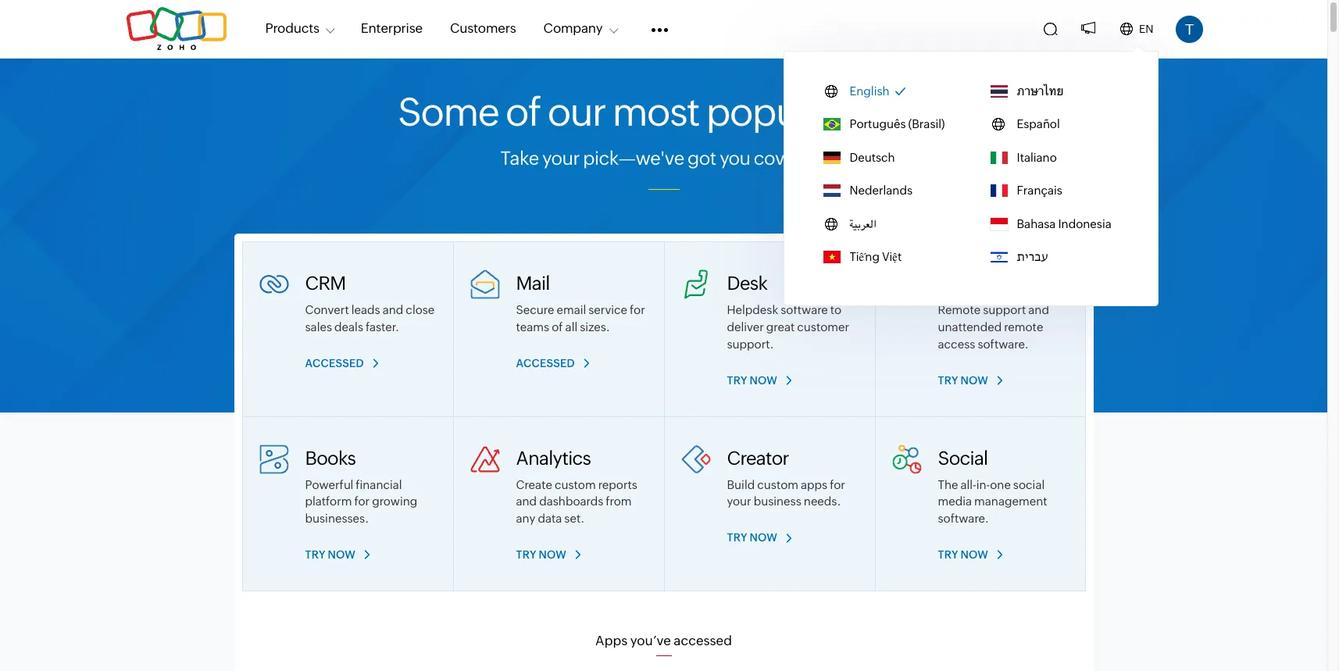 Task type: vqa. For each thing, say whether or not it's contained in the screenshot.
top apps
yes



Task type: describe. For each thing, give the bounding box(es) containing it.
reports
[[598, 478, 638, 491]]

take your pick—we've got you covered.
[[500, 148, 827, 169]]

apps
[[596, 633, 628, 649]]

try now for creator
[[727, 532, 778, 544]]

customers
[[450, 21, 516, 36]]

español
[[1017, 117, 1060, 131]]

enterprise link
[[361, 12, 423, 46]]

tara schultz image
[[1176, 15, 1203, 43]]

try now for social
[[938, 549, 989, 561]]

việt
[[882, 250, 902, 263]]

for for books
[[354, 495, 370, 508]]

products
[[265, 21, 320, 36]]

desk
[[727, 273, 768, 294]]

now for creator
[[750, 532, 778, 544]]

try for desk
[[727, 374, 748, 387]]

email
[[557, 304, 586, 317]]

got
[[688, 148, 716, 169]]

and inside 'create custom reports and dashboards from any data set.'
[[516, 495, 537, 508]]

our
[[548, 90, 606, 134]]

(brasil)
[[909, 117, 945, 131]]

עברית
[[1017, 250, 1049, 263]]

português
[[850, 117, 906, 131]]

to
[[831, 304, 842, 317]]

software. inside remote support and unattended remote access software.
[[978, 338, 1029, 351]]

and for support
[[1029, 304, 1049, 317]]

support.
[[727, 338, 774, 351]]

bahasa indonesia
[[1017, 217, 1112, 230]]

now down 'access'
[[961, 374, 989, 387]]

sizes.
[[580, 321, 610, 334]]

try for creator
[[727, 532, 748, 544]]

enterprise
[[361, 21, 423, 36]]

software
[[781, 304, 828, 317]]

create
[[516, 478, 552, 491]]

service
[[589, 304, 628, 317]]

the
[[938, 478, 958, 491]]

português (brasil)
[[850, 117, 945, 131]]

nederlands link
[[823, 182, 913, 200]]

العربية link
[[823, 215, 877, 233]]

ภาษาไทย
[[1017, 84, 1064, 97]]

growing
[[372, 495, 418, 508]]

media
[[938, 495, 972, 508]]

español link
[[991, 116, 1060, 133]]

in-
[[977, 478, 990, 491]]

and for leads
[[383, 304, 403, 317]]

company
[[544, 21, 603, 36]]

mail
[[516, 273, 550, 294]]

leads
[[351, 304, 380, 317]]

apps inside build custom apps for your business needs.
[[801, 478, 828, 491]]

tiếng
[[850, 250, 880, 263]]

try down 'access'
[[938, 374, 959, 387]]

english link
[[823, 82, 905, 100]]

of inside secure email service for teams of all sizes.
[[552, 321, 563, 334]]

needs.
[[804, 495, 841, 508]]

עברית link
[[991, 249, 1049, 266]]

all
[[565, 321, 578, 334]]

bahasa
[[1017, 217, 1056, 230]]

try now for desk
[[727, 374, 778, 387]]

try for social
[[938, 549, 959, 561]]

ภาษาไทย link
[[991, 82, 1064, 100]]

unattended
[[938, 321, 1002, 334]]

some of our most popular apps
[[398, 90, 930, 134]]

teams
[[516, 321, 550, 334]]

creator
[[727, 448, 789, 469]]

you've
[[630, 633, 671, 649]]

try now for analytics
[[516, 549, 567, 561]]

financial
[[356, 478, 402, 491]]

powerful financial platform for growing businesses.
[[305, 478, 418, 525]]

some
[[398, 90, 499, 134]]

deliver
[[727, 321, 764, 334]]

support
[[983, 304, 1026, 317]]

now for desk
[[750, 374, 778, 387]]

most
[[612, 90, 700, 134]]

0 horizontal spatial your
[[542, 148, 580, 169]]

platform
[[305, 495, 352, 508]]

helpdesk software to deliver great customer support.
[[727, 304, 850, 351]]

now for analytics
[[539, 549, 567, 561]]

dashboards
[[539, 495, 603, 508]]

remote
[[1004, 321, 1044, 334]]

access
[[938, 338, 976, 351]]

deutsch link
[[823, 149, 895, 166]]

now for social
[[961, 549, 989, 561]]

العربية
[[850, 217, 877, 230]]

analytics
[[516, 448, 591, 469]]

from
[[606, 495, 632, 508]]



Task type: locate. For each thing, give the bounding box(es) containing it.
deals
[[335, 321, 363, 334]]

helpdesk
[[727, 304, 779, 317]]

set.
[[564, 512, 585, 525]]

software. down remote at the top
[[978, 338, 1029, 351]]

custom for creator
[[757, 478, 799, 491]]

1 accessed from the left
[[305, 357, 364, 370]]

1 vertical spatial software.
[[938, 512, 989, 525]]

accessed for crm
[[305, 357, 364, 370]]

try down any
[[516, 549, 537, 561]]

2 custom from the left
[[757, 478, 799, 491]]

1 horizontal spatial apps
[[846, 90, 930, 134]]

try for books
[[305, 549, 326, 561]]

2 vertical spatial for
[[354, 495, 370, 508]]

social
[[1013, 478, 1045, 491]]

for inside secure email service for teams of all sizes.
[[630, 304, 645, 317]]

custom inside build custom apps for your business needs.
[[757, 478, 799, 491]]

build
[[727, 478, 755, 491]]

accessed down deals
[[305, 357, 364, 370]]

0 vertical spatial apps
[[846, 90, 930, 134]]

now down businesses.
[[328, 549, 356, 561]]

your
[[542, 148, 580, 169], [727, 495, 752, 508]]

data
[[538, 512, 562, 525]]

try down businesses.
[[305, 549, 326, 561]]

try for analytics
[[516, 549, 537, 561]]

0 vertical spatial software.
[[978, 338, 1029, 351]]

italiano link
[[991, 149, 1057, 166]]

custom up business on the bottom of page
[[757, 478, 799, 491]]

1 custom from the left
[[555, 478, 596, 491]]

try down 'media'
[[938, 549, 959, 561]]

2 horizontal spatial and
[[1029, 304, 1049, 317]]

1 horizontal spatial accessed
[[516, 357, 575, 370]]

now down "support."
[[750, 374, 778, 387]]

for inside build custom apps for your business needs.
[[830, 478, 845, 491]]

try now down business on the bottom of page
[[727, 532, 778, 544]]

english
[[850, 84, 890, 97]]

any
[[516, 512, 536, 525]]

remote
[[938, 304, 981, 317]]

and inside the convert leads and close sales deals faster.
[[383, 304, 403, 317]]

the all-in-one social media management software.
[[938, 478, 1048, 525]]

convert leads and close sales deals faster.
[[305, 304, 435, 334]]

for right service
[[630, 304, 645, 317]]

0 horizontal spatial and
[[383, 304, 403, 317]]

for down financial
[[354, 495, 370, 508]]

covered.
[[754, 148, 827, 169]]

customers link
[[450, 12, 516, 46]]

for up needs.
[[830, 478, 845, 491]]

and inside remote support and unattended remote access software.
[[1029, 304, 1049, 317]]

faster.
[[366, 321, 399, 334]]

tiếng việt link
[[823, 249, 902, 266]]

try now down data
[[516, 549, 567, 561]]

businesses.
[[305, 512, 369, 525]]

try down "support."
[[727, 374, 748, 387]]

and
[[383, 304, 403, 317], [1029, 304, 1049, 317], [516, 495, 537, 508]]

try now down 'access'
[[938, 374, 989, 387]]

remote support and unattended remote access software.
[[938, 304, 1049, 351]]

1 horizontal spatial custom
[[757, 478, 799, 491]]

for inside powerful financial platform for growing businesses.
[[354, 495, 370, 508]]

for for mail
[[630, 304, 645, 317]]

1 horizontal spatial your
[[727, 495, 752, 508]]

en
[[1139, 22, 1154, 35]]

software. down 'media'
[[938, 512, 989, 525]]

close
[[406, 304, 435, 317]]

and up any
[[516, 495, 537, 508]]

close image
[[1186, 75, 1194, 83]]

0 horizontal spatial for
[[354, 495, 370, 508]]

social
[[938, 448, 988, 469]]

accessed for mail
[[516, 357, 575, 370]]

0 horizontal spatial custom
[[555, 478, 596, 491]]

accessed
[[674, 633, 732, 649]]

deutsch
[[850, 150, 895, 164]]

you
[[720, 148, 751, 169]]

pick—we've
[[583, 148, 684, 169]]

indonesia
[[1058, 217, 1112, 230]]

apps
[[846, 90, 930, 134], [801, 478, 828, 491]]

try now
[[727, 374, 778, 387], [938, 374, 989, 387], [727, 532, 778, 544], [305, 549, 356, 561], [516, 549, 567, 561], [938, 549, 989, 561]]

1 vertical spatial apps
[[801, 478, 828, 491]]

secure
[[516, 304, 554, 317]]

2 accessed from the left
[[516, 357, 575, 370]]

crm
[[305, 273, 346, 294]]

all-
[[961, 478, 977, 491]]

1 vertical spatial for
[[830, 478, 845, 491]]

2 horizontal spatial for
[[830, 478, 845, 491]]

1 horizontal spatial and
[[516, 495, 537, 508]]

bahasa indonesia link
[[991, 215, 1112, 233]]

custom inside 'create custom reports and dashboards from any data set.'
[[555, 478, 596, 491]]

nederlands
[[850, 184, 913, 197]]

business
[[754, 495, 802, 508]]

books
[[305, 448, 356, 469]]

0 vertical spatial for
[[630, 304, 645, 317]]

your inside build custom apps for your business needs.
[[727, 495, 752, 508]]

and up faster.
[[383, 304, 403, 317]]

now down "the all-in-one social media management software."
[[961, 549, 989, 561]]

now down data
[[539, 549, 567, 561]]

custom for analytics
[[555, 478, 596, 491]]

of left all
[[552, 321, 563, 334]]

tiếng việt
[[850, 250, 902, 263]]

great
[[766, 321, 795, 334]]

custom
[[555, 478, 596, 491], [757, 478, 799, 491]]

try
[[727, 374, 748, 387], [938, 374, 959, 387], [727, 532, 748, 544], [305, 549, 326, 561], [516, 549, 537, 561], [938, 549, 959, 561]]

now
[[750, 374, 778, 387], [961, 374, 989, 387], [750, 532, 778, 544], [328, 549, 356, 561], [539, 549, 567, 561], [961, 549, 989, 561]]

try now for books
[[305, 549, 356, 561]]

one
[[990, 478, 1011, 491]]

1 vertical spatial your
[[727, 495, 752, 508]]

sales
[[305, 321, 332, 334]]

of up 'take'
[[506, 90, 541, 134]]

custom up dashboards
[[555, 478, 596, 491]]

for for creator
[[830, 478, 845, 491]]

try now down businesses.
[[305, 549, 356, 561]]

accessed
[[305, 357, 364, 370], [516, 357, 575, 370]]

accessed down teams at the top left of the page
[[516, 357, 575, 370]]

français link
[[991, 182, 1063, 200]]

try down build on the right of the page
[[727, 532, 748, 544]]

0 horizontal spatial apps
[[801, 478, 828, 491]]

apps you've accessed
[[596, 633, 732, 649]]

1 vertical spatial of
[[552, 321, 563, 334]]

now for books
[[328, 549, 356, 561]]

software. inside "the all-in-one social media management software."
[[938, 512, 989, 525]]

secure email service for teams of all sizes.
[[516, 304, 645, 334]]

1 horizontal spatial for
[[630, 304, 645, 317]]

your down build on the right of the page
[[727, 495, 752, 508]]

build custom apps for your business needs.
[[727, 478, 845, 508]]

take
[[500, 148, 539, 169]]

0 vertical spatial of
[[506, 90, 541, 134]]

management
[[975, 495, 1048, 508]]

your right 'take'
[[542, 148, 580, 169]]

powerful
[[305, 478, 353, 491]]

now down business on the bottom of page
[[750, 532, 778, 544]]

italiano
[[1017, 150, 1057, 164]]

and up remote at the top
[[1029, 304, 1049, 317]]

0 horizontal spatial of
[[506, 90, 541, 134]]

0 horizontal spatial accessed
[[305, 357, 364, 370]]

try now down "support."
[[727, 374, 778, 387]]

1 horizontal spatial of
[[552, 321, 563, 334]]

try now down 'media'
[[938, 549, 989, 561]]

0 vertical spatial your
[[542, 148, 580, 169]]

português (brasil) link
[[823, 116, 945, 133]]

convert
[[305, 304, 349, 317]]

software.
[[978, 338, 1029, 351], [938, 512, 989, 525]]

of
[[506, 90, 541, 134], [552, 321, 563, 334]]

customer
[[797, 321, 850, 334]]



